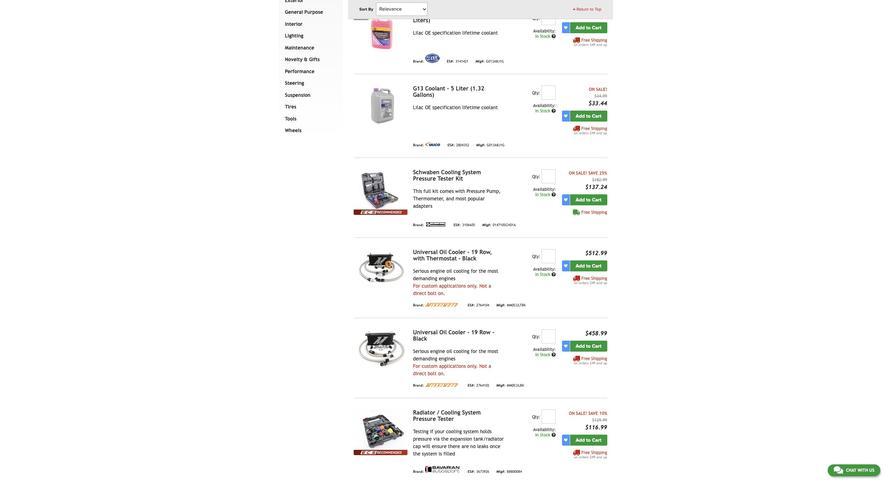 Task type: describe. For each thing, give the bounding box(es) containing it.
es#: 2764104
[[468, 304, 490, 308]]

- inside g13 coolant - 5 liter (1.32 gallons)
[[447, 85, 449, 92]]

4 add from the top
[[576, 263, 585, 269]]

a for universal oil cooler - 19 row, with thermostat - black
[[489, 283, 491, 289]]

will
[[422, 444, 431, 450]]

cooler for black
[[449, 329, 466, 336]]

ecs tuning recommends this product. image for radiator / cooling system pressure tester
[[354, 450, 408, 456]]

add to cart button for 1st add to wish list image from the bottom of the page
[[570, 341, 607, 352]]

5 add to cart from the top
[[576, 343, 602, 350]]

3 free from the top
[[582, 210, 590, 215]]

g13 coolant - 1 gallon (3.78 liters) link
[[413, 11, 489, 24]]

$49 for $458.99
[[590, 362, 596, 365]]

holds
[[480, 429, 492, 435]]

4 shipping from the top
[[591, 276, 607, 281]]

thermometer,
[[413, 196, 445, 202]]

$512.99
[[585, 250, 607, 257]]

comes
[[440, 188, 454, 194]]

interior
[[285, 21, 303, 27]]

maintenance link
[[284, 42, 335, 54]]

4 cart from the top
[[592, 263, 602, 269]]

free shipping
[[582, 210, 607, 215]]

row,
[[480, 249, 492, 256]]

general
[[285, 9, 303, 15]]

2 shipping from the top
[[591, 126, 607, 131]]

most for row
[[488, 349, 499, 354]]

lighting
[[285, 33, 304, 39]]

1 add from the top
[[576, 25, 585, 31]]

row
[[480, 329, 491, 336]]

testing
[[413, 429, 429, 435]]

universal for black
[[413, 329, 438, 336]]

suspension link
[[284, 89, 335, 101]]

the right via
[[441, 437, 449, 442]]

the down row,
[[479, 268, 486, 274]]

es#: for -
[[468, 384, 475, 388]]

2 on from the top
[[574, 131, 578, 135]]

$458.99
[[585, 330, 607, 337]]

2 orders from the top
[[579, 131, 589, 135]]

2764104
[[477, 304, 490, 308]]

es#: for liters)
[[447, 60, 454, 64]]

and down '$458.99'
[[597, 362, 602, 365]]

tires link
[[284, 101, 335, 113]]

mfg#: g013a8j1g for g13 coolant - 1 gallon (3.78 liters)
[[476, 60, 504, 64]]

3 shipping from the top
[[591, 210, 607, 215]]

add to cart button for fourth add to wish list image from the bottom
[[570, 111, 607, 122]]

es#2764102 - mm0culbk - universal oil cooler - 19 row - black - serious engine oil cooling for the most demanding engines - mishimoto - audi bmw volkswagen mini image
[[354, 330, 408, 370]]

specification for 5
[[433, 105, 461, 110]]

gifts
[[309, 57, 320, 62]]

qty: for on sale!                         save 10%
[[532, 415, 541, 420]]

free shipping on orders $49 and up for $512.99
[[574, 276, 607, 285]]

2 add to wish list image from the top
[[564, 439, 568, 442]]

- left 'row'
[[468, 329, 470, 336]]

cooling for row,
[[454, 268, 470, 274]]

g13 coolant - 1 gallon (3.78 liters)
[[413, 11, 489, 24]]

- right 'row'
[[492, 329, 495, 336]]

g013a8j1g for g13 coolant - 1 gallon (3.78 liters)
[[486, 60, 504, 64]]

comments image
[[834, 466, 844, 475]]

es#3106605 - 014710sch01a - schwaben cooling system pressure tester kit - this full kit comes with pressure pump, thermometer, and most popular adapters - schwaben - audi bmw volkswagen mercedes benz mini porsche image
[[354, 169, 408, 210]]

ensure
[[432, 444, 447, 450]]

4 add to cart from the top
[[576, 263, 602, 269]]

1 add to wish list image from the top
[[564, 26, 568, 29]]

mfg#: for g13 coolant - 5 liter (1.32 gallons)
[[476, 143, 486, 147]]

the down cap
[[413, 451, 421, 457]]

your
[[435, 429, 445, 435]]

to down $512.99
[[586, 263, 591, 269]]

5 orders from the top
[[579, 456, 589, 460]]

6 free from the top
[[582, 451, 590, 456]]

oil for black
[[440, 329, 447, 336]]

to down $116.99
[[586, 438, 591, 444]]

$49 for $512.99
[[590, 281, 596, 285]]

custom for black
[[422, 364, 438, 369]]

$116.99
[[585, 425, 607, 431]]

for for universal oil cooler - 19 row, with thermostat - black
[[413, 283, 420, 289]]

add to cart button for third add to wish list image from the top
[[570, 261, 607, 272]]

sale! for $137.24
[[576, 171, 587, 176]]

4 free from the top
[[582, 276, 590, 281]]

mm0cultbk
[[507, 304, 526, 308]]

stock for $512.99
[[540, 272, 550, 277]]

es#: 2764102
[[468, 384, 490, 388]]

es#: left 3106605
[[454, 223, 461, 227]]

for for row,
[[471, 268, 477, 274]]

1 add to wish list image from the top
[[564, 114, 568, 118]]

mfg#: mm0culbk
[[497, 384, 524, 388]]

tools
[[285, 116, 297, 122]]

sale! for $116.99
[[576, 411, 587, 416]]

- right "thermostat"
[[459, 255, 461, 262]]

qty: for $512.99
[[532, 254, 541, 259]]

brand: for with
[[413, 304, 424, 308]]

expansion
[[450, 437, 472, 442]]

custom for thermostat
[[422, 283, 438, 289]]

$129.99
[[592, 418, 607, 423]]

1 shipping from the top
[[591, 38, 607, 43]]

availability: for on sale!                         save 10%
[[533, 428, 556, 433]]

on sale! $34.99 $33.44
[[589, 87, 607, 107]]

lilac for g13 coolant - 5 liter (1.32 gallons)
[[413, 105, 424, 110]]

2 free from the top
[[582, 126, 590, 131]]

and inside the this full kit comes with pressure pump, thermometer, and most popular adapters
[[446, 196, 454, 202]]

in for $30.99
[[535, 34, 539, 39]]

1 free from the top
[[582, 38, 590, 43]]

lighting link
[[284, 30, 335, 42]]

lilac oe specification lifetime coolant for gallon
[[413, 30, 498, 36]]

bolt for thermostat
[[428, 291, 437, 296]]

es#: left 3673926
[[468, 470, 475, 474]]

adapters
[[413, 203, 433, 209]]

brand: for -
[[413, 384, 424, 388]]

to up free shipping
[[586, 197, 591, 203]]

in stock for on sale!                         save 25%
[[535, 192, 552, 197]]

most inside the this full kit comes with pressure pump, thermometer, and most popular adapters
[[456, 196, 466, 202]]

for for universal oil cooler - 19 row - black
[[413, 364, 420, 369]]

g13 coolant - 5 liter (1.32 gallons) link
[[413, 85, 485, 98]]

is
[[439, 451, 442, 457]]

filled
[[444, 451, 455, 457]]

5 shipping from the top
[[591, 357, 607, 362]]

black inside universal oil cooler - 19 row - black
[[413, 336, 427, 342]]

es#: 2804352
[[448, 143, 469, 147]]

sort by
[[359, 7, 373, 12]]

not for universal oil cooler - 19 row, with thermostat - black
[[480, 283, 487, 289]]

stock for on sale!                         save 10%
[[540, 433, 550, 438]]

liter
[[456, 85, 469, 92]]

are
[[462, 444, 469, 450]]

on sale!                         save 25% $182.99 $137.24
[[569, 171, 607, 191]]

3 add from the top
[[576, 197, 585, 203]]

and down $116.99
[[597, 456, 602, 460]]

on for $33.44
[[589, 87, 595, 92]]

purpose
[[305, 9, 323, 15]]

bav auto tools - corporate logo image
[[425, 467, 461, 474]]

not for universal oil cooler - 19 row - black
[[480, 364, 487, 369]]

availability: for $512.99
[[533, 267, 556, 272]]

schwaben
[[413, 169, 440, 176]]

cooling inside testing if your cooling system holds pressure via the expansion tank/radiator cap will ensure there are no leaks once the system is filled
[[446, 429, 462, 435]]

- left row,
[[468, 249, 470, 256]]

g13 coolant - 5 liter (1.32 gallons)
[[413, 85, 485, 98]]

6 shipping from the top
[[591, 451, 607, 456]]

cooler for thermostat
[[449, 249, 466, 256]]

cooling inside the radiator / cooling system pressure tester
[[441, 410, 461, 416]]

return
[[577, 7, 589, 12]]

10%
[[600, 411, 607, 416]]

availability: for on sale!
[[533, 103, 556, 108]]

serious for black
[[413, 349, 429, 354]]

us
[[870, 469, 875, 473]]

schwaben cooling system pressure tester kit
[[413, 169, 481, 182]]

lilac for g13 coolant - 1 gallon (3.78 liters)
[[413, 30, 424, 36]]

gallons)
[[413, 92, 434, 98]]

4 add to wish list image from the top
[[564, 345, 568, 348]]

wheels link
[[284, 125, 335, 137]]

performance
[[285, 69, 315, 74]]

novelty
[[285, 57, 303, 62]]

gallon
[[456, 11, 473, 17]]

to down $33.44
[[586, 113, 591, 119]]

mfg#: for universal oil cooler - 19 row, with thermostat - black
[[497, 304, 506, 308]]

$137.24
[[585, 184, 607, 191]]

to left the top
[[590, 7, 594, 12]]

coolant for g13 coolant - 5 liter (1.32 gallons)
[[482, 105, 498, 110]]

universal oil cooler - 19 row - black
[[413, 329, 495, 342]]

question circle image for on sale!                         save 10%
[[552, 433, 556, 438]]

in stock for $30.99
[[535, 34, 552, 39]]

- inside g13 coolant - 1 gallon (3.78 liters)
[[447, 11, 449, 17]]

and down $512.99
[[597, 281, 602, 285]]

es#: 3106605
[[454, 223, 475, 227]]

radiator / cooling system pressure tester
[[413, 410, 481, 423]]

only. for row,
[[468, 283, 478, 289]]

es#: for with
[[468, 304, 475, 308]]

sort
[[359, 7, 367, 12]]

3 add to cart from the top
[[576, 197, 602, 203]]

0 horizontal spatial system
[[422, 451, 437, 457]]

$49 for $30.99
[[590, 43, 596, 47]]

applications for black
[[439, 364, 466, 369]]

cooling inside 'schwaben cooling system pressure tester kit'
[[441, 169, 461, 176]]

5 $49 from the top
[[590, 456, 596, 460]]

in stock for $512.99
[[535, 272, 552, 277]]

tester inside 'schwaben cooling system pressure tester kit'
[[438, 175, 454, 182]]

chat with us
[[846, 469, 875, 473]]

save for $137.24
[[589, 171, 598, 176]]

&
[[304, 57, 308, 62]]

on for $116.99
[[569, 411, 575, 416]]

oil for thermostat
[[440, 249, 447, 256]]

interior link
[[284, 18, 335, 30]]

question circle image for $458.99
[[552, 353, 556, 357]]

availability: for $458.99
[[533, 347, 556, 352]]

engine for thermostat
[[430, 268, 445, 274]]

direct for universal oil cooler - 19 row - black
[[413, 371, 426, 377]]

with inside universal oil cooler - 19 row, with thermostat - black
[[413, 255, 425, 262]]

qty: for $30.99
[[532, 16, 541, 21]]

steering
[[285, 80, 304, 86]]

general purpose link
[[284, 6, 335, 18]]

thermostat
[[427, 255, 457, 262]]

3 brand: from the top
[[413, 223, 424, 227]]

tires
[[285, 104, 296, 110]]

1
[[451, 11, 454, 17]]

no
[[470, 444, 476, 450]]

5
[[451, 85, 454, 92]]

2 horizontal spatial with
[[858, 469, 868, 473]]

stock for $30.99
[[540, 34, 550, 39]]

free shipping on orders $49 and up for $458.99
[[574, 357, 607, 365]]

mfg#: for universal oil cooler - 19 row - black
[[497, 384, 506, 388]]

availability: for $30.99
[[533, 29, 556, 34]]

return to top
[[576, 7, 602, 12]]

universal oil cooler - 19 row - black link
[[413, 329, 495, 342]]

5 add from the top
[[576, 343, 585, 350]]

schwaben cooling system pressure tester kit link
[[413, 169, 481, 182]]

2 add from the top
[[576, 113, 585, 119]]

on sale!                         save 10% $129.99 $116.99
[[569, 411, 607, 431]]

3 cart from the top
[[592, 197, 602, 203]]

most for row,
[[488, 268, 499, 274]]

014710sch01a
[[493, 223, 516, 227]]



Task type: vqa. For each thing, say whether or not it's contained in the screenshot.
R8 inside the "Your Vehicle Audi MK2 R8 Quattro Spyder V10 5.2L"
no



Task type: locate. For each thing, give the bounding box(es) containing it.
2 serious engine oil cooling for the most demanding engines for custom applications only. not a direct bolt on. from the top
[[413, 349, 499, 377]]

applications down "thermostat"
[[439, 283, 466, 289]]

universal oil cooler - 19 row, with thermostat - black link
[[413, 249, 492, 262]]

lilac down the liters)
[[413, 30, 424, 36]]

1 vertical spatial demanding
[[413, 356, 437, 362]]

1 vertical spatial oil
[[447, 349, 452, 354]]

add to cart down $30.99
[[576, 25, 602, 31]]

engine
[[430, 268, 445, 274], [430, 349, 445, 354]]

1 free shipping on orders $49 and up from the top
[[574, 38, 607, 47]]

testing if your cooling system holds pressure via the expansion tank/radiator cap will ensure there are no leaks once the system is filled
[[413, 429, 504, 457]]

universal inside universal oil cooler - 19 row - black
[[413, 329, 438, 336]]

2 vertical spatial question circle image
[[552, 353, 556, 357]]

0 vertical spatial for
[[471, 268, 477, 274]]

cart down $137.24
[[592, 197, 602, 203]]

pressure inside the radiator / cooling system pressure tester
[[413, 416, 436, 423]]

schwaben - corporate logo image
[[425, 222, 447, 227]]

5 brand: from the top
[[413, 384, 424, 388]]

on left 25%
[[569, 171, 575, 176]]

1 vertical spatial direct
[[413, 371, 426, 377]]

0 vertical spatial most
[[456, 196, 466, 202]]

mfg#: mm0cultbk
[[497, 304, 526, 308]]

sale! up $116.99
[[576, 411, 587, 416]]

engine down universal oil cooler - 19 row - black link
[[430, 349, 445, 354]]

qty: for $458.99
[[532, 335, 541, 340]]

on
[[574, 43, 578, 47], [574, 131, 578, 135], [574, 281, 578, 285], [574, 362, 578, 365], [574, 456, 578, 460]]

serious engine oil cooling for the most demanding engines for custom applications only. not a direct bolt on. for black
[[413, 349, 499, 377]]

1 vertical spatial only.
[[468, 364, 478, 369]]

1 vertical spatial save
[[589, 411, 598, 416]]

2 add to wish list image from the top
[[564, 198, 568, 202]]

oil for black
[[447, 349, 452, 354]]

2 add to cart button from the top
[[570, 111, 607, 122]]

0 vertical spatial tester
[[438, 175, 454, 182]]

bolt for black
[[428, 371, 437, 377]]

save inside on sale!                         save 10% $129.99 $116.99
[[589, 411, 598, 416]]

on
[[589, 87, 595, 92], [569, 171, 575, 176], [569, 411, 575, 416]]

a for universal oil cooler - 19 row - black
[[489, 364, 491, 369]]

2 vertical spatial with
[[858, 469, 868, 473]]

$49 down '$458.99'
[[590, 362, 596, 365]]

0 vertical spatial coolant
[[482, 30, 498, 36]]

(3.78
[[474, 11, 489, 17]]

0 vertical spatial g013a8j1g
[[486, 60, 504, 64]]

coolant down (3.78
[[482, 30, 498, 36]]

4 on from the top
[[574, 362, 578, 365]]

coolant for g13 coolant - 1 gallon (3.78 liters)
[[482, 30, 498, 36]]

1 vertical spatial specification
[[433, 105, 461, 110]]

in
[[535, 34, 539, 39], [535, 109, 539, 113], [535, 192, 539, 197], [535, 272, 539, 277], [535, 353, 539, 358], [535, 433, 539, 438]]

6 add to cart from the top
[[576, 438, 602, 444]]

sale! inside on sale! $34.99 $33.44
[[596, 87, 607, 92]]

this full kit comes with pressure pump, thermometer, and most popular adapters
[[413, 188, 501, 209]]

orders for $458.99
[[579, 362, 589, 365]]

question circle image
[[552, 109, 556, 113], [552, 273, 556, 277], [552, 433, 556, 438]]

2 lilac from the top
[[413, 105, 424, 110]]

cooling up expansion
[[446, 429, 462, 435]]

on for $137.24
[[569, 171, 575, 176]]

maintenance
[[285, 45, 314, 51]]

1 oil from the top
[[440, 249, 447, 256]]

mfg#: b8800084
[[497, 470, 522, 474]]

1 vertical spatial on
[[569, 171, 575, 176]]

for
[[471, 268, 477, 274], [471, 349, 477, 354]]

and down $33.44
[[597, 131, 602, 135]]

1 mishimoto - corporate logo image from the top
[[425, 303, 461, 307]]

up down $116.99
[[603, 456, 607, 460]]

cooler inside universal oil cooler - 19 row - black
[[449, 329, 466, 336]]

1 horizontal spatial system
[[464, 429, 479, 435]]

19 inside universal oil cooler - 19 row - black
[[471, 329, 478, 336]]

1 g13 from the top
[[413, 11, 424, 17]]

system down will
[[422, 451, 437, 457]]

oil down "thermostat"
[[447, 268, 452, 274]]

shipping down $137.24
[[591, 210, 607, 215]]

0 vertical spatial demanding
[[413, 276, 437, 282]]

top
[[595, 7, 602, 12]]

0 vertical spatial system
[[463, 169, 481, 176]]

with inside the this full kit comes with pressure pump, thermometer, and most popular adapters
[[455, 188, 465, 194]]

2 serious from the top
[[413, 349, 429, 354]]

in stock for $458.99
[[535, 353, 552, 358]]

by
[[368, 7, 373, 12]]

tank/radiator
[[474, 437, 504, 442]]

6 stock from the top
[[540, 433, 550, 438]]

1 cooler from the top
[[449, 249, 466, 256]]

None number field
[[542, 11, 556, 25], [542, 86, 556, 100], [542, 169, 556, 184], [542, 249, 556, 264], [542, 330, 556, 344], [542, 410, 556, 424], [542, 11, 556, 25], [542, 86, 556, 100], [542, 169, 556, 184], [542, 249, 556, 264], [542, 330, 556, 344], [542, 410, 556, 424]]

add to cart button down $116.99
[[570, 435, 607, 446]]

$49 down $30.99
[[590, 43, 596, 47]]

pressure inside 'schwaben cooling system pressure tester kit'
[[413, 175, 436, 182]]

popular
[[468, 196, 485, 202]]

lifetime for liter
[[462, 105, 480, 110]]

caret up image
[[573, 7, 576, 11]]

2 free shipping on orders $49 and up from the top
[[574, 126, 607, 135]]

oe down "gallons)"
[[425, 105, 431, 110]]

system up popular
[[463, 169, 481, 176]]

-
[[447, 11, 449, 17], [447, 85, 449, 92], [468, 249, 470, 256], [459, 255, 461, 262], [468, 329, 470, 336], [492, 329, 495, 336]]

(1.32
[[470, 85, 485, 92]]

engines
[[439, 276, 456, 282], [439, 356, 456, 362]]

2 in stock from the top
[[535, 109, 552, 113]]

1 oe from the top
[[425, 30, 431, 36]]

1 vertical spatial mfg#: g013a8j1g
[[476, 143, 505, 147]]

system inside the radiator / cooling system pressure tester
[[462, 410, 481, 416]]

coolant inside g13 coolant - 1 gallon (3.78 liters)
[[425, 11, 445, 17]]

demanding
[[413, 276, 437, 282], [413, 356, 437, 362]]

mishimoto - corporate logo image
[[425, 303, 461, 307], [425, 383, 461, 387]]

3 orders from the top
[[579, 281, 589, 285]]

up down '$458.99'
[[603, 362, 607, 365]]

mfg#: right 3141421
[[476, 60, 485, 64]]

1 orders from the top
[[579, 43, 589, 47]]

question circle image for on sale!                         save 25%
[[552, 193, 556, 197]]

free down $30.99
[[582, 38, 590, 43]]

19 for row,
[[471, 249, 478, 256]]

1 vertical spatial engine
[[430, 349, 445, 354]]

with left 'us'
[[858, 469, 868, 473]]

steering link
[[284, 78, 335, 89]]

oe for gallons)
[[425, 105, 431, 110]]

cart down $30.99
[[592, 25, 602, 31]]

to down '$458.99'
[[586, 343, 591, 350]]

free down $512.99
[[582, 276, 590, 281]]

tools link
[[284, 113, 335, 125]]

0 vertical spatial mfg#: g013a8j1g
[[476, 60, 504, 64]]

1 horizontal spatial with
[[455, 188, 465, 194]]

0 vertical spatial lilac
[[413, 30, 424, 36]]

in stock for on sale!
[[535, 109, 552, 113]]

6 brand: from the top
[[413, 470, 424, 474]]

tester inside the radiator / cooling system pressure tester
[[438, 416, 454, 423]]

orders for $30.99
[[579, 43, 589, 47]]

19 left row,
[[471, 249, 478, 256]]

up down $33.44
[[603, 131, 607, 135]]

and down comes
[[446, 196, 454, 202]]

to down $30.99
[[586, 25, 591, 31]]

2 for from the top
[[471, 349, 477, 354]]

and
[[597, 43, 602, 47], [597, 131, 602, 135], [446, 196, 454, 202], [597, 281, 602, 285], [597, 362, 602, 365], [597, 456, 602, 460]]

engines for black
[[439, 356, 456, 362]]

universal
[[413, 249, 438, 256], [413, 329, 438, 336]]

0 vertical spatial question circle image
[[552, 109, 556, 113]]

on for $30.99
[[574, 43, 578, 47]]

$34.99
[[595, 94, 607, 99]]

only. for row
[[468, 364, 478, 369]]

lifetime for gallon
[[462, 30, 480, 36]]

liters)
[[413, 17, 430, 24]]

mfg#: g013a8j1g for g13 coolant - 5 liter (1.32 gallons)
[[476, 143, 505, 147]]

1 ecs tuning recommends this product. image from the top
[[354, 210, 408, 215]]

0 vertical spatial direct
[[413, 291, 426, 296]]

free shipping on orders $49 and up for $30.99
[[574, 38, 607, 47]]

lilac oe specification lifetime coolant down "g13 coolant - 1 gallon (3.78 liters)" link
[[413, 30, 498, 36]]

mfg#: g013a8j1g
[[476, 60, 504, 64], [476, 143, 505, 147]]

1 vertical spatial oil
[[440, 329, 447, 336]]

6 cart from the top
[[592, 438, 602, 444]]

0 vertical spatial system
[[464, 429, 479, 435]]

add to cart button down '$458.99'
[[570, 341, 607, 352]]

most down row,
[[488, 268, 499, 274]]

mfg#: for schwaben cooling system pressure tester kit
[[482, 223, 492, 227]]

oil down universal oil cooler - 19 row - black link
[[447, 349, 452, 354]]

lilac oe specification lifetime coolant for liter
[[413, 105, 498, 110]]

mfg#: for radiator / cooling system pressure tester
[[497, 470, 506, 474]]

brand: for liters)
[[413, 60, 424, 64]]

2 lilac oe specification lifetime coolant from the top
[[413, 105, 498, 110]]

ecs tuning recommends this product. image for schwaben cooling system pressure tester kit
[[354, 210, 408, 215]]

5 availability: from the top
[[533, 347, 556, 352]]

0 vertical spatial coolant
[[425, 11, 445, 17]]

1 vertical spatial lilac
[[413, 105, 424, 110]]

5 qty: from the top
[[532, 335, 541, 340]]

1 add to cart from the top
[[576, 25, 602, 31]]

novelty & gifts
[[285, 57, 320, 62]]

add to cart down $512.99
[[576, 263, 602, 269]]

1 only. from the top
[[468, 283, 478, 289]]

direct for universal oil cooler - 19 row, with thermostat - black
[[413, 291, 426, 296]]

g13 left '1'
[[413, 11, 424, 17]]

qty: for on sale!                         save 25%
[[532, 174, 541, 179]]

/
[[437, 410, 439, 416]]

brand: for gallons)
[[413, 143, 424, 147]]

for down universal oil cooler - 19 row, with thermostat - black link on the bottom of the page
[[471, 268, 477, 274]]

g13 inside g13 coolant - 1 gallon (3.78 liters)
[[413, 11, 424, 17]]

g13 left 5
[[413, 85, 424, 92]]

save
[[589, 171, 598, 176], [589, 411, 598, 416]]

2 stock from the top
[[540, 109, 550, 113]]

serious engine oil cooling for the most demanding engines for custom applications only. not a direct bolt on.
[[413, 268, 499, 296], [413, 349, 499, 377]]

0 vertical spatial cooling
[[441, 169, 461, 176]]

6 availability: from the top
[[533, 428, 556, 433]]

on inside on sale!                         save 10% $129.99 $116.99
[[569, 411, 575, 416]]

g13 for liters)
[[413, 11, 424, 17]]

2 vertical spatial most
[[488, 349, 499, 354]]

question circle image
[[552, 34, 556, 38], [552, 193, 556, 197], [552, 353, 556, 357]]

with down kit
[[455, 188, 465, 194]]

2 vertical spatial cooling
[[446, 429, 462, 435]]

most down 'row'
[[488, 349, 499, 354]]

1 in from the top
[[535, 34, 539, 39]]

there
[[448, 444, 460, 450]]

0 vertical spatial oil
[[440, 249, 447, 256]]

19 for row
[[471, 329, 478, 336]]

0 vertical spatial with
[[455, 188, 465, 194]]

free down $33.44
[[582, 126, 590, 131]]

2 for from the top
[[413, 364, 420, 369]]

0 vertical spatial applications
[[439, 283, 466, 289]]

0 vertical spatial engine
[[430, 268, 445, 274]]

1 vertical spatial cooler
[[449, 329, 466, 336]]

specification down g13 coolant - 5 liter (1.32 gallons) link
[[433, 105, 461, 110]]

2 ecs tuning recommends this product. image from the top
[[354, 450, 408, 456]]

vaico - corporate logo image
[[425, 142, 441, 147]]

demanding for black
[[413, 356, 437, 362]]

on. for thermostat
[[438, 291, 445, 296]]

0 vertical spatial lilac oe specification lifetime coolant
[[413, 30, 498, 36]]

5 cart from the top
[[592, 343, 602, 350]]

0 vertical spatial mishimoto - corporate logo image
[[425, 303, 461, 307]]

1 vertical spatial engines
[[439, 356, 456, 362]]

1 cart from the top
[[592, 25, 602, 31]]

2 oil from the top
[[440, 329, 447, 336]]

chat with us link
[[828, 465, 881, 477]]

universal inside universal oil cooler - 19 row, with thermostat - black
[[413, 249, 438, 256]]

radiator
[[413, 410, 436, 416]]

0 vertical spatial g13
[[413, 11, 424, 17]]

0 vertical spatial lifetime
[[462, 30, 480, 36]]

on inside on sale!                         save 25% $182.99 $137.24
[[569, 171, 575, 176]]

not up 2764102
[[480, 364, 487, 369]]

mishimoto - corporate logo image for thermostat
[[425, 303, 461, 307]]

coolant for liters)
[[425, 11, 445, 17]]

1 vertical spatial oe
[[425, 105, 431, 110]]

cap
[[413, 444, 421, 450]]

0 vertical spatial ecs tuning recommends this product. image
[[354, 210, 408, 215]]

2804352
[[456, 143, 469, 147]]

cooler inside universal oil cooler - 19 row, with thermostat - black
[[449, 249, 466, 256]]

4 brand: from the top
[[413, 304, 424, 308]]

es#: left 3141421
[[447, 60, 454, 64]]

universal for thermostat
[[413, 249, 438, 256]]

cart down '$458.99'
[[592, 343, 602, 350]]

orders down '$458.99'
[[579, 362, 589, 365]]

3 add to cart button from the top
[[570, 195, 607, 205]]

with left "thermostat"
[[413, 255, 425, 262]]

a
[[489, 283, 491, 289], [489, 364, 491, 369]]

pressure up popular
[[467, 188, 485, 194]]

availability:
[[533, 29, 556, 34], [533, 103, 556, 108], [533, 187, 556, 192], [533, 267, 556, 272], [533, 347, 556, 352], [533, 428, 556, 433]]

to
[[590, 7, 594, 12], [586, 25, 591, 31], [586, 113, 591, 119], [586, 197, 591, 203], [586, 263, 591, 269], [586, 343, 591, 350], [586, 438, 591, 444]]

es#: left 2764102
[[468, 384, 475, 388]]

cart down $116.99
[[592, 438, 602, 444]]

0 vertical spatial universal
[[413, 249, 438, 256]]

add to wish list image
[[564, 114, 568, 118], [564, 198, 568, 202], [564, 264, 568, 268], [564, 345, 568, 348]]

mishimoto - corporate logo image for black
[[425, 383, 461, 387]]

radiator / cooling system pressure tester link
[[413, 410, 481, 423]]

specification for 1
[[433, 30, 461, 36]]

add to cart
[[576, 25, 602, 31], [576, 113, 602, 119], [576, 197, 602, 203], [576, 263, 602, 269], [576, 343, 602, 350], [576, 438, 602, 444]]

1 vertical spatial universal
[[413, 329, 438, 336]]

g13 for gallons)
[[413, 85, 424, 92]]

on for $512.99
[[574, 281, 578, 285]]

6 in stock from the top
[[535, 433, 552, 438]]

19 inside universal oil cooler - 19 row, with thermostat - black
[[471, 249, 478, 256]]

2 question circle image from the top
[[552, 193, 556, 197]]

2 mishimoto - corporate logo image from the top
[[425, 383, 461, 387]]

1 bolt from the top
[[428, 291, 437, 296]]

not
[[480, 283, 487, 289], [480, 364, 487, 369]]

engines for thermostat
[[439, 276, 456, 282]]

add
[[576, 25, 585, 31], [576, 113, 585, 119], [576, 197, 585, 203], [576, 263, 585, 269], [576, 343, 585, 350], [576, 438, 585, 444]]

add to cart button for third add to wish list image from the bottom of the page
[[570, 195, 607, 205]]

0 vertical spatial serious engine oil cooling for the most demanding engines for custom applications only. not a direct bolt on.
[[413, 268, 499, 296]]

mfg#: g013a8j1g right 2804352
[[476, 143, 505, 147]]

1 applications from the top
[[439, 283, 466, 289]]

1 vertical spatial applications
[[439, 364, 466, 369]]

pressure up testing
[[413, 416, 436, 423]]

1 vertical spatial question circle image
[[552, 273, 556, 277]]

shipping down $512.99
[[591, 276, 607, 281]]

lilac oe specification lifetime coolant down g13 coolant - 5 liter (1.32 gallons)
[[413, 105, 498, 110]]

2 brand: from the top
[[413, 143, 424, 147]]

add to cart down $33.44
[[576, 113, 602, 119]]

2 vertical spatial on
[[569, 411, 575, 416]]

2 cart from the top
[[592, 113, 602, 119]]

0 horizontal spatial black
[[413, 336, 427, 342]]

a up 2764104
[[489, 283, 491, 289]]

coolant left 5
[[425, 85, 445, 92]]

$30.99
[[589, 12, 607, 18]]

1 lilac from the top
[[413, 30, 424, 36]]

coolant for gallons)
[[425, 85, 445, 92]]

3673926
[[477, 470, 490, 474]]

1 horizontal spatial black
[[463, 255, 477, 262]]

free down '$458.99'
[[582, 357, 590, 362]]

save for $116.99
[[589, 411, 598, 416]]

on for $458.99
[[574, 362, 578, 365]]

2 availability: from the top
[[533, 103, 556, 108]]

1 vertical spatial serious engine oil cooling for the most demanding engines for custom applications only. not a direct bolt on.
[[413, 349, 499, 377]]

g13 inside g13 coolant - 5 liter (1.32 gallons)
[[413, 85, 424, 92]]

0 vertical spatial for
[[413, 283, 420, 289]]

3 question circle image from the top
[[552, 433, 556, 438]]

1 demanding from the top
[[413, 276, 437, 282]]

1 engines from the top
[[439, 276, 456, 282]]

shipping
[[591, 38, 607, 43], [591, 126, 607, 131], [591, 210, 607, 215], [591, 276, 607, 281], [591, 357, 607, 362], [591, 451, 607, 456]]

orders down $30.99
[[579, 43, 589, 47]]

save inside on sale!                         save 25% $182.99 $137.24
[[589, 171, 598, 176]]

lilac oe specification lifetime coolant
[[413, 30, 498, 36], [413, 105, 498, 110]]

es#: 3673926
[[468, 470, 490, 474]]

system inside 'schwaben cooling system pressure tester kit'
[[463, 169, 481, 176]]

6 add from the top
[[576, 438, 585, 444]]

mishimoto - corporate logo image up universal oil cooler - 19 row - black link
[[425, 303, 461, 307]]

in for on sale!
[[535, 109, 539, 113]]

4 up from the top
[[603, 362, 607, 365]]

lifetime down gallon
[[462, 30, 480, 36]]

ecs tuning recommends this product. image
[[354, 210, 408, 215], [354, 450, 408, 456]]

1 vertical spatial most
[[488, 268, 499, 274]]

1 vertical spatial not
[[480, 364, 487, 369]]

chat
[[846, 469, 857, 473]]

with
[[455, 188, 465, 194], [413, 255, 425, 262], [858, 469, 868, 473]]

hella - corporate logo image
[[425, 54, 440, 63]]

tester up your
[[438, 416, 454, 423]]

3 in from the top
[[535, 192, 539, 197]]

cart
[[592, 25, 602, 31], [592, 113, 602, 119], [592, 197, 602, 203], [592, 263, 602, 269], [592, 343, 602, 350], [592, 438, 602, 444]]

serious
[[413, 268, 429, 274], [413, 349, 429, 354]]

the down 'row'
[[479, 349, 486, 354]]

es#2764104 - mm0cultbk - universal oil cooler - 19 row, with thermostat - black - serious engine oil cooling for the most demanding engines - mishimoto - audi bmw volkswagen mini image
[[354, 249, 408, 290]]

up down $512.99
[[603, 281, 607, 285]]

kit
[[433, 188, 439, 194]]

es#3141421 - g013a8j1g - g13 coolant - 1 gallon (3.78 liters) - lilac oe specification lifetime coolant - hella - audi volkswagen image
[[354, 11, 408, 51]]

for for row
[[471, 349, 477, 354]]

$49
[[590, 43, 596, 47], [590, 131, 596, 135], [590, 281, 596, 285], [590, 362, 596, 365], [590, 456, 596, 460]]

most left popular
[[456, 196, 466, 202]]

19 left 'row'
[[471, 329, 478, 336]]

4 in stock from the top
[[535, 272, 552, 277]]

0 vertical spatial serious
[[413, 268, 429, 274]]

oil inside universal oil cooler - 19 row - black
[[440, 329, 447, 336]]

1 vertical spatial add to wish list image
[[564, 439, 568, 442]]

in for on sale!                         save 10%
[[535, 433, 539, 438]]

shipping down $116.99
[[591, 451, 607, 456]]

2764102
[[477, 384, 490, 388]]

1 19 from the top
[[471, 249, 478, 256]]

es#: for gallons)
[[448, 143, 455, 147]]

1 vertical spatial a
[[489, 364, 491, 369]]

1 vertical spatial question circle image
[[552, 193, 556, 197]]

1 vertical spatial for
[[471, 349, 477, 354]]

free shipping on orders $49 and up down '$458.99'
[[574, 357, 607, 365]]

0 vertical spatial sale!
[[596, 87, 607, 92]]

stock for on sale!
[[540, 109, 550, 113]]

specification
[[433, 30, 461, 36], [433, 105, 461, 110]]

25%
[[600, 171, 607, 176]]

1 vertical spatial mishimoto - corporate logo image
[[425, 383, 461, 387]]

2 not from the top
[[480, 364, 487, 369]]

orders for $512.99
[[579, 281, 589, 285]]

1 vertical spatial cooling
[[441, 410, 461, 416]]

demanding for thermostat
[[413, 276, 437, 282]]

3 on from the top
[[574, 281, 578, 285]]

system up holds
[[462, 410, 481, 416]]

es#2804352 - g013a8j1g - g13 coolant - 5 liter (1.32 gallons) - lilac oe specification lifetime coolant - vaico - audi volkswagen image
[[354, 86, 408, 126]]

es#: left 2764104
[[468, 304, 475, 308]]

brand:
[[413, 60, 424, 64], [413, 143, 424, 147], [413, 223, 424, 227], [413, 304, 424, 308], [413, 384, 424, 388], [413, 470, 424, 474]]

in for $512.99
[[535, 272, 539, 277]]

2 universal from the top
[[413, 329, 438, 336]]

shipping down '$458.99'
[[591, 357, 607, 362]]

1 vertical spatial ecs tuning recommends this product. image
[[354, 450, 408, 456]]

3 question circle image from the top
[[552, 353, 556, 357]]

coolant left '1'
[[425, 11, 445, 17]]

3106605
[[462, 223, 475, 227]]

sale! inside on sale!                         save 25% $182.99 $137.24
[[576, 171, 587, 176]]

$182.99
[[592, 178, 607, 182]]

in for $458.99
[[535, 353, 539, 358]]

4 add to cart button from the top
[[570, 261, 607, 272]]

save up $182.99
[[589, 171, 598, 176]]

1 vertical spatial system
[[462, 410, 481, 416]]

2 add to cart from the top
[[576, 113, 602, 119]]

cooler left 'row'
[[449, 329, 466, 336]]

1 universal from the top
[[413, 249, 438, 256]]

stock for on sale!                         save 25%
[[540, 192, 550, 197]]

once
[[490, 444, 501, 450]]

engines down universal oil cooler - 19 row - black link
[[439, 356, 456, 362]]

1 question circle image from the top
[[552, 109, 556, 113]]

up for $30.99
[[603, 43, 607, 47]]

2 only. from the top
[[468, 364, 478, 369]]

2 vertical spatial pressure
[[413, 416, 436, 423]]

add to wish list image
[[564, 26, 568, 29], [564, 439, 568, 442]]

4 $49 from the top
[[590, 362, 596, 365]]

$49 down $116.99
[[590, 456, 596, 460]]

2 $49 from the top
[[590, 131, 596, 135]]

0 vertical spatial only.
[[468, 283, 478, 289]]

1 qty: from the top
[[532, 16, 541, 21]]

3 add to wish list image from the top
[[564, 264, 568, 268]]

mfg#: for g13 coolant - 1 gallon (3.78 liters)
[[476, 60, 485, 64]]

question circle image for on sale!
[[552, 109, 556, 113]]

mfg#: 014710sch01a
[[482, 223, 516, 227]]

1 vertical spatial with
[[413, 255, 425, 262]]

5 up from the top
[[603, 456, 607, 460]]

1 vertical spatial g13
[[413, 85, 424, 92]]

availability: for on sale!                         save 25%
[[533, 187, 556, 192]]

b8800084
[[507, 470, 522, 474]]

add to cart up free shipping
[[576, 197, 602, 203]]

6 in from the top
[[535, 433, 539, 438]]

leaks
[[477, 444, 489, 450]]

general purpose
[[285, 9, 323, 15]]

1 on. from the top
[[438, 291, 445, 296]]

oe for liters)
[[425, 30, 431, 36]]

0 vertical spatial engines
[[439, 276, 456, 282]]

es#: 3141421
[[447, 60, 469, 64]]

0 vertical spatial on.
[[438, 291, 445, 296]]

0 vertical spatial on
[[589, 87, 595, 92]]

1 vertical spatial black
[[413, 336, 427, 342]]

5 on from the top
[[574, 456, 578, 460]]

0 vertical spatial add to wish list image
[[564, 26, 568, 29]]

0 vertical spatial specification
[[433, 30, 461, 36]]

1 vertical spatial for
[[413, 364, 420, 369]]

es#3673926 - b8800084 - radiator / cooling system pressure tester - testing if your cooling system holds pressure via the expansion tank/radiator cap will ensure there are no leaks once the system is filled - bav auto tools - audi bmw volkswagen mercedes benz mini porsche image
[[354, 410, 408, 450]]

1 vertical spatial pressure
[[467, 188, 485, 194]]

1 vertical spatial custom
[[422, 364, 438, 369]]

engine down "thermostat"
[[430, 268, 445, 274]]

2 on. from the top
[[438, 371, 445, 377]]

in for on sale!                         save 25%
[[535, 192, 539, 197]]

oe down the liters)
[[425, 30, 431, 36]]

1 vertical spatial cooling
[[454, 349, 470, 354]]

5 free from the top
[[582, 357, 590, 362]]

stock for $458.99
[[540, 353, 550, 358]]

serious engine oil cooling for the most demanding engines for custom applications only. not a direct bolt on. down universal oil cooler - 19 row - black
[[413, 349, 499, 377]]

1 vertical spatial lifetime
[[462, 105, 480, 110]]

novelty & gifts link
[[284, 54, 335, 66]]

g013a8j1g for g13 coolant - 5 liter (1.32 gallons)
[[487, 143, 505, 147]]

oil inside universal oil cooler - 19 row, with thermostat - black
[[440, 249, 447, 256]]

2 g13 from the top
[[413, 85, 424, 92]]

sale! inside on sale!                         save 10% $129.99 $116.99
[[576, 411, 587, 416]]

on inside on sale! $34.99 $33.44
[[589, 87, 595, 92]]

g013a8j1g right 2804352
[[487, 143, 505, 147]]

0 vertical spatial black
[[463, 255, 477, 262]]

only. up the es#: 2764102
[[468, 364, 478, 369]]

0 vertical spatial cooler
[[449, 249, 466, 256]]

2 up from the top
[[603, 131, 607, 135]]

1 direct from the top
[[413, 291, 426, 296]]

1 vertical spatial lilac oe specification lifetime coolant
[[413, 105, 498, 110]]

0 vertical spatial not
[[480, 283, 487, 289]]

for down universal oil cooler - 19 row - black
[[471, 349, 477, 354]]

pressure inside the this full kit comes with pressure pump, thermometer, and most popular adapters
[[467, 188, 485, 194]]

sale! up $137.24
[[576, 171, 587, 176]]

this
[[413, 188, 422, 194]]

g013a8j1g right 3141421
[[486, 60, 504, 64]]

and down $30.99
[[597, 43, 602, 47]]

1 vertical spatial sale!
[[576, 171, 587, 176]]

1 vertical spatial coolant
[[482, 105, 498, 110]]

suspension
[[285, 92, 311, 98]]

coolant inside g13 coolant - 5 liter (1.32 gallons)
[[425, 85, 445, 92]]

2 coolant from the top
[[425, 85, 445, 92]]

up for $512.99
[[603, 281, 607, 285]]

4 stock from the top
[[540, 272, 550, 277]]

1 vertical spatial bolt
[[428, 371, 437, 377]]

oil for thermostat
[[447, 268, 452, 274]]

4 qty: from the top
[[532, 254, 541, 259]]

question circle image for $30.99
[[552, 34, 556, 38]]

2 vertical spatial question circle image
[[552, 433, 556, 438]]

add to cart button down $512.99
[[570, 261, 607, 272]]

0 vertical spatial oe
[[425, 30, 431, 36]]

1 custom from the top
[[422, 283, 438, 289]]

stock
[[540, 34, 550, 39], [540, 109, 550, 113], [540, 192, 550, 197], [540, 272, 550, 277], [540, 353, 550, 358], [540, 433, 550, 438]]

2 direct from the top
[[413, 371, 426, 377]]

0 vertical spatial custom
[[422, 283, 438, 289]]

1 vertical spatial on.
[[438, 371, 445, 377]]

0 horizontal spatial with
[[413, 255, 425, 262]]

5 free shipping on orders $49 and up from the top
[[574, 451, 607, 460]]

shipping down $30.99
[[591, 38, 607, 43]]

1 vertical spatial coolant
[[425, 85, 445, 92]]

1 oil from the top
[[447, 268, 452, 274]]

applications for thermostat
[[439, 283, 466, 289]]

pressure
[[413, 175, 436, 182], [467, 188, 485, 194], [413, 416, 436, 423]]

4 orders from the top
[[579, 362, 589, 365]]

not up 2764104
[[480, 283, 487, 289]]

1 vertical spatial 19
[[471, 329, 478, 336]]

on up the $34.99
[[589, 87, 595, 92]]

2 vertical spatial sale!
[[576, 411, 587, 416]]

lifetime down "(1.32"
[[462, 105, 480, 110]]

only. up es#: 2764104
[[468, 283, 478, 289]]

2 tester from the top
[[438, 416, 454, 423]]

1 vertical spatial g013a8j1g
[[487, 143, 505, 147]]

0 vertical spatial a
[[489, 283, 491, 289]]

0 vertical spatial oil
[[447, 268, 452, 274]]

black inside universal oil cooler - 19 row, with thermostat - black
[[463, 255, 477, 262]]



